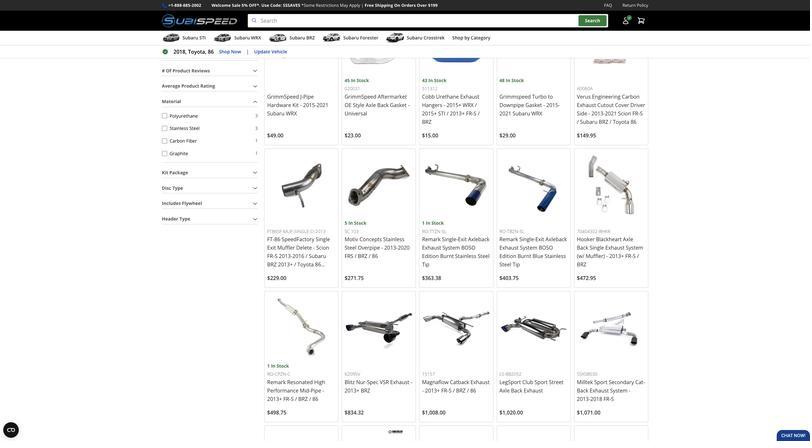 Task type: vqa. For each thing, say whether or not it's contained in the screenshot.


Task type: describe. For each thing, give the bounding box(es) containing it.
resonated
[[287, 379, 313, 386]]

62095v
[[345, 371, 360, 377]]

mid-
[[300, 387, 311, 394]]

orders
[[402, 2, 416, 8]]

material button
[[162, 97, 258, 107]]

Carbon Fiber button
[[162, 138, 167, 144]]

subaru brz button
[[269, 32, 315, 45]]

86 inside 'a0060a verus engineering carbon exhaust cutout cover driver side - 2013-2021 scion fr-s / subaru brz / toyota 86'
[[631, 118, 637, 126]]

header
[[162, 216, 178, 222]]

a subaru wrx thumbnail image image
[[214, 33, 232, 43]]

fr- inside milltek sport secondary cat- back exhaust system - 2013-2018 fr-s
[[604, 396, 612, 403]]

exit inside "ro-tbzn-sl remark single-exit axleback exhaust system boso edition burnt blue stainless steel tip"
[[536, 236, 545, 243]]

wrx inside grimmspeed turbo to downpipe gasket - 2015- 2021 subaru wrx
[[532, 110, 543, 117]]

motiv concepts stainless steel overpipe - 2013-2020 frs / brz / 86 image
[[345, 151, 413, 220]]

may
[[340, 2, 348, 8]]

back inside 45 in stock 020031 grimmspeed aftermarket oe style axle back gasket - universal
[[377, 102, 389, 109]]

$1,008.00
[[422, 409, 446, 416]]

high
[[314, 379, 325, 386]]

s inside the ft86sf-muf-single-d-2013 ft-86 speedfactory single exit muffler delete - scion fr-s 2013-2016 / subaru brz 2013+ / toyota 86 2017+
[[275, 253, 278, 260]]

exhaust inside milltek sport secondary cat- back exhaust system - 2013-2018 fr-s
[[590, 387, 609, 394]]

1 inside 1 in stock ro-cpzn-c remark resonated high performance mid-pipe - 2013+ fr-s / brz / 86
[[267, 363, 270, 369]]

2002
[[192, 2, 201, 8]]

subaru left crosstrek
[[407, 35, 423, 41]]

grimmspeed j-pipe hardware kit - 2015-2021 subaru wrx
[[267, 93, 329, 117]]

subaru left forester
[[343, 35, 359, 41]]

43
[[422, 77, 428, 83]]

48
[[500, 77, 505, 83]]

15157
[[422, 371, 435, 377]]

boso inside "ro-tbzn-sl remark single-exit axleback exhaust system boso edition burnt blue stainless steel tip"
[[539, 244, 553, 252]]

scion inside 'a0060a verus engineering carbon exhaust cutout cover driver side - 2013-2021 scion fr-s / subaru brz / toyota 86'
[[619, 110, 631, 117]]

- inside 45 in stock 020031 grimmspeed aftermarket oe style axle back gasket - universal
[[408, 102, 410, 109]]

$199
[[428, 2, 438, 8]]

toyota inside the ft86sf-muf-single-d-2013 ft-86 speedfactory single exit muffler delete - scion fr-s 2013-2016 / subaru brz 2013+ / toyota 86 2017+
[[298, 261, 314, 268]]

back inside milltek sport secondary cat- back exhaust system - 2013-2018 fr-s
[[577, 387, 589, 394]]

fr- inside 15157 magnaflow catback exhaust - 2013+ fr-s / brz / 86
[[441, 387, 449, 394]]

in for cobb urethane exhaust hangers - 2015+ wrx / 2015+ sti / 2013+ fr-s / brz
[[429, 77, 433, 83]]

single inside the ft86sf-muf-single-d-2013 ft-86 speedfactory single exit muffler delete - scion fr-s 2013-2016 / subaru brz 2013+ / toyota 86 2017+
[[316, 236, 330, 243]]

2013- inside milltek sport secondary cat- back exhaust system - 2013-2018 fr-s
[[577, 396, 591, 403]]

Stainless Steel button
[[162, 126, 167, 131]]

2017+
[[267, 270, 282, 277]]

tip inside "1 in stock ro-ttzn-sl remark single-exit axleback exhaust system boso edition burnt stainless steel tip"
[[422, 261, 430, 268]]

86 inside 1 in stock ro-cpzn-c remark resonated high performance mid-pipe - 2013+ fr-s / brz / 86
[[313, 396, 318, 403]]

s inside the '70404302-rhkr hooker blackheart axle back single exhaust system (w/ muffler) - 2013+ fr-s / brz'
[[633, 253, 636, 260]]

2021 for grimmspeed j-pipe hardware kit - 2015-2021 subaru wrx
[[317, 102, 329, 109]]

shop for shop by category
[[453, 35, 464, 41]]

concepts
[[360, 236, 382, 243]]

muffler)
[[586, 253, 605, 260]]

1 vertical spatial carbon
[[170, 138, 185, 144]]

disc type
[[162, 185, 183, 191]]

in for motiv concepts stainless steel overpipe - 2013-2020 frs / brz / 86
[[349, 220, 353, 226]]

aftermarket
[[378, 93, 407, 100]]

return policy link
[[623, 2, 649, 9]]

in for grimmspeed aftermarket oe style axle back gasket - universal
[[351, 77, 356, 83]]

shop now link
[[219, 48, 241, 55]]

faq link
[[604, 2, 613, 9]]

(w/
[[577, 253, 585, 260]]

ro- inside "ro-tbzn-sl remark single-exit axleback exhaust system boso edition burnt blue stainless steel tip"
[[500, 228, 507, 234]]

in for remark single-exit axleback exhaust system boso edition burnt stainless steel tip
[[426, 220, 431, 226]]

$834.32
[[345, 409, 364, 416]]

brz inside 15157 magnaflow catback exhaust - 2013+ fr-s / brz / 86
[[456, 387, 466, 394]]

2021 inside 'a0060a verus engineering carbon exhaust cutout cover driver side - 2013-2021 scion fr-s / subaru brz / toyota 86'
[[605, 110, 617, 117]]

a subaru sti thumbnail image image
[[162, 33, 180, 43]]

product inside "dropdown button"
[[182, 83, 199, 89]]

$29.00
[[500, 132, 516, 139]]

blitz
[[345, 379, 355, 386]]

average product rating
[[162, 83, 215, 89]]

use
[[262, 2, 269, 8]]

legsport
[[500, 379, 521, 386]]

free
[[365, 2, 374, 8]]

stainless inside "1 in stock ro-ttzn-sl remark single-exit axleback exhaust system boso edition burnt stainless steel tip"
[[455, 253, 477, 260]]

brz inside 'a0060a verus engineering carbon exhaust cutout cover driver side - 2013-2021 scion fr-s / subaru brz / toyota 86'
[[599, 118, 609, 126]]

grimmspeed aftermarket oe style axle back gasket - universal image
[[345, 9, 413, 77]]

subaru inside grimmspeed j-pipe hardware kit - 2015-2021 subaru wrx
[[267, 110, 285, 117]]

carbon fiber
[[170, 138, 197, 144]]

overpipe
[[358, 244, 380, 252]]

edition inside "1 in stock ro-ttzn-sl remark single-exit axleback exhaust system boso edition burnt stainless steel tip"
[[422, 253, 439, 260]]

milltek sport secondary cat-back exhaust system - 2013-2018 fr-s image
[[577, 294, 646, 363]]

exhaust inside 'a0060a verus engineering carbon exhaust cutout cover driver side - 2013-2021 scion fr-s / subaru brz / toyota 86'
[[577, 102, 596, 109]]

subaru right a subaru brz thumbnail image at the top of page
[[290, 35, 305, 41]]

2013+ inside the '70404302-rhkr hooker blackheart axle back single exhaust system (w/ muffler) - 2013+ fr-s / brz'
[[610, 253, 624, 260]]

stainless steel
[[170, 125, 200, 131]]

gasket inside 45 in stock 020031 grimmspeed aftermarket oe style axle back gasket - universal
[[390, 102, 407, 109]]

2013- inside 'a0060a verus engineering carbon exhaust cutout cover driver side - 2013-2021 scion fr-s / subaru brz / toyota 86'
[[592, 110, 605, 117]]

hardware
[[267, 102, 291, 109]]

subaru inside 'a0060a verus engineering carbon exhaust cutout cover driver side - 2013-2021 scion fr-s / subaru brz / toyota 86'
[[581, 118, 598, 126]]

ro- for remark single-exit axleback exhaust system boso edition burnt stainless steel tip
[[422, 228, 430, 234]]

side
[[577, 110, 587, 117]]

wrx inside grimmspeed j-pipe hardware kit - 2015-2021 subaru wrx
[[286, 110, 297, 117]]

subaru crosstrek button
[[386, 32, 445, 45]]

86 inside 5 in stock sc.103 motiv concepts stainless steel overpipe - 2013-2020 frs / brz / 86
[[372, 253, 378, 260]]

brz inside blitz nur-spec vsr exhaust - 2013+ brz
[[361, 387, 370, 394]]

brz inside the ft86sf-muf-single-d-2013 ft-86 speedfactory single exit muffler delete - scion fr-s 2013-2016 / subaru brz 2013+ / toyota 86 2017+
[[267, 261, 277, 268]]

vsr
[[380, 379, 389, 386]]

$498.75
[[267, 409, 287, 416]]

ft-86 speedfactory single exit muffler delete - scion fr-s 2013-2016 / subaru brz 2013+ / toyota 86 2017+ image
[[267, 151, 336, 220]]

+1-888-885-2002
[[168, 2, 201, 8]]

0 vertical spatial |
[[362, 2, 364, 8]]

exit inside the ft86sf-muf-single-d-2013 ft-86 speedfactory single exit muffler delete - scion fr-s 2013-2016 / subaru brz 2013+ / toyota 86 2017+
[[267, 244, 276, 252]]

edition inside "ro-tbzn-sl remark single-exit axleback exhaust system boso edition burnt blue stainless steel tip"
[[500, 253, 517, 260]]

axle for 70404302-rhkr hooker blackheart axle back single exhaust system (w/ muffler) - 2013+ fr-s / brz
[[623, 236, 634, 243]]

cobb
[[422, 93, 435, 100]]

subaru forester button
[[323, 32, 379, 45]]

s inside 15157 magnaflow catback exhaust - 2013+ fr-s / brz / 86
[[449, 387, 452, 394]]

remark single-exit axleback exhaust system boso edition burnt blue stainless steel tip image
[[500, 151, 568, 220]]

header type button
[[162, 214, 258, 224]]

# of product reviews button
[[162, 66, 258, 76]]

$403.75
[[500, 275, 519, 282]]

blue
[[533, 253, 544, 260]]

steel inside 5 in stock sc.103 motiv concepts stainless steel overpipe - 2013-2020 frs / brz / 86
[[345, 244, 357, 252]]

- inside the '70404302-rhkr hooker blackheart axle back single exhaust system (w/ muffler) - 2013+ fr-s / brz'
[[607, 253, 608, 260]]

grimmspeed j-pipe hardware kit - 2015-2021 subaru wrx image
[[267, 9, 336, 77]]

$49.00
[[267, 132, 284, 139]]

- inside 15157 magnaflow catback exhaust - 2013+ fr-s / brz / 86
[[422, 387, 424, 394]]

stainless inside "ro-tbzn-sl remark single-exit axleback exhaust system boso edition burnt blue stainless steel tip"
[[545, 253, 566, 260]]

gasket inside grimmspeed turbo to downpipe gasket - 2015- 2021 subaru wrx
[[526, 102, 542, 109]]

sl inside "1 in stock ro-ttzn-sl remark single-exit axleback exhaust system boso edition burnt stainless steel tip"
[[442, 228, 447, 234]]

*some restrictions may apply | free shipping on orders over $199
[[302, 2, 438, 8]]

fr- inside the ft86sf-muf-single-d-2013 ft-86 speedfactory single exit muffler delete - scion fr-s 2013-2016 / subaru brz 2013+ / toyota 86 2017+
[[267, 253, 275, 260]]

shop now
[[219, 48, 241, 55]]

includes flywheel
[[162, 200, 202, 207]]

5 in stock sc.103 motiv concepts stainless steel overpipe - 2013-2020 frs / brz / 86
[[345, 220, 410, 260]]

button image
[[622, 17, 630, 25]]

2018,
[[174, 48, 187, 55]]

exhaust inside 43 in stock 511312 cobb urethane exhaust hangers - 2015+ wrx / 2015+ sti / 2013+ fr-s / brz
[[460, 93, 480, 100]]

- inside 'a0060a verus engineering carbon exhaust cutout cover driver side - 2013-2021 scion fr-s / subaru brz / toyota 86'
[[589, 110, 591, 117]]

on
[[394, 2, 401, 8]]

sc.103
[[345, 228, 359, 234]]

cover
[[616, 102, 629, 109]]

piping
[[162, 52, 176, 58]]

remark resonated high performance mid-pipe - 2013+ fr-s / brz / 86 image
[[267, 294, 336, 363]]

j-
[[300, 93, 304, 100]]

+1-
[[168, 2, 175, 8]]

- inside blitz nur-spec vsr exhaust - 2013+ brz
[[411, 379, 413, 386]]

1 in stock ro-ttzn-sl remark single-exit axleback exhaust system boso edition burnt stainless steel tip
[[422, 220, 490, 268]]

crosstrek
[[424, 35, 445, 41]]

8b2052
[[506, 371, 522, 377]]

kit package button
[[162, 168, 258, 178]]

- inside milltek sport secondary cat- back exhaust system - 2013-2018 fr-s
[[629, 387, 631, 394]]

axle inside 45 in stock 020031 grimmspeed aftermarket oe style axle back gasket - universal
[[366, 102, 376, 109]]

ro- for remark resonated high performance mid-pipe - 2013+ fr-s / brz / 86
[[267, 371, 275, 377]]

cat-
[[636, 379, 645, 386]]

muf-
[[283, 228, 294, 234]]

pipe inside grimmspeed j-pipe hardware kit - 2015-2021 subaru wrx
[[304, 93, 314, 100]]

3 for polyurethane
[[255, 113, 258, 119]]

muffler
[[277, 244, 295, 252]]

hooker
[[577, 236, 595, 243]]

verus engineering carbon exhaust cutout cover driver side - 2013-2021 scion fr-s / subaru brz / toyota 86 image
[[577, 9, 646, 77]]

flywheel
[[182, 200, 202, 207]]

2013+ inside the ft86sf-muf-single-d-2013 ft-86 speedfactory single exit muffler delete - scion fr-s 2013-2016 / subaru brz 2013+ / toyota 86 2017+
[[278, 261, 293, 268]]

5%
[[242, 2, 248, 8]]

stock for remark single-exit axleback exhaust system boso edition burnt stainless steel tip
[[432, 220, 444, 226]]

exhaust inside "ro-tbzn-sl remark single-exit axleback exhaust system boso edition burnt blue stainless steel tip"
[[500, 244, 519, 252]]

s inside milltek sport secondary cat- back exhaust system - 2013-2018 fr-s
[[611, 396, 614, 403]]

average
[[162, 83, 180, 89]]

grimmspeed turbo to downpipe gasket - 2015-2021 subaru wrx image
[[500, 9, 568, 77]]

club
[[523, 379, 534, 386]]

update vehicle
[[254, 48, 287, 55]]

tbzn-
[[507, 228, 520, 234]]

shop by category
[[453, 35, 491, 41]]

grimmspeed inside 45 in stock 020031 grimmspeed aftermarket oe style axle back gasket - universal
[[345, 93, 377, 100]]

oe
[[345, 102, 352, 109]]

ft-
[[267, 236, 275, 243]]

48 in stock
[[500, 77, 524, 83]]

fr- inside the '70404302-rhkr hooker blackheart axle back single exhaust system (w/ muffler) - 2013+ fr-s / brz'
[[626, 253, 633, 260]]

code:
[[270, 2, 282, 8]]

- inside the ft86sf-muf-single-d-2013 ft-86 speedfactory single exit muffler delete - scion fr-s 2013-2016 / subaru brz 2013+ / toyota 86 2017+
[[313, 244, 315, 252]]

back inside legsport club sport street axle back exhaust
[[511, 387, 523, 394]]

sti inside 43 in stock 511312 cobb urethane exhaust hangers - 2015+ wrx / 2015+ sti / 2013+ fr-s / brz
[[438, 110, 446, 117]]

back inside the '70404302-rhkr hooker blackheart axle back single exhaust system (w/ muffler) - 2013+ fr-s / brz'
[[577, 244, 589, 252]]



Task type: locate. For each thing, give the bounding box(es) containing it.
1 horizontal spatial axleback
[[546, 236, 567, 243]]

1 horizontal spatial burnt
[[518, 253, 532, 260]]

1 vertical spatial kit
[[162, 170, 168, 176]]

0 horizontal spatial |
[[246, 48, 249, 55]]

0 horizontal spatial 2015+
[[422, 110, 437, 117]]

0 horizontal spatial burnt
[[440, 253, 454, 260]]

stock right 48
[[512, 77, 524, 83]]

type for disc type
[[172, 185, 183, 191]]

in inside 45 in stock 020031 grimmspeed aftermarket oe style axle back gasket - universal
[[351, 77, 356, 83]]

exhaust up the 2018
[[590, 387, 609, 394]]

1 vertical spatial pipe
[[311, 387, 321, 394]]

delete
[[296, 244, 312, 252]]

subaru forester
[[343, 35, 379, 41]]

hooker blackheart axle back single exhaust system (w/ muffler) - 2013+ fr-s / brz image
[[577, 151, 646, 220]]

single down 2013
[[316, 236, 330, 243]]

0 vertical spatial pipe
[[304, 93, 314, 100]]

subaru down downpipe
[[513, 110, 530, 117]]

type right disc
[[172, 185, 183, 191]]

remark down ttzn-
[[422, 236, 441, 243]]

2013+ down blackheart on the right of the page
[[610, 253, 624, 260]]

type
[[172, 185, 183, 191], [180, 216, 190, 222]]

carbon
[[622, 93, 640, 100], [170, 138, 185, 144]]

2013- up the $1,071.00
[[577, 396, 591, 403]]

2 horizontal spatial exit
[[536, 236, 545, 243]]

subaru inside grimmspeed turbo to downpipe gasket - 2015- 2021 subaru wrx
[[513, 110, 530, 117]]

a0060a verus engineering carbon exhaust cutout cover driver side - 2013-2021 scion fr-s / subaru brz / toyota 86
[[577, 85, 646, 126]]

sport right club
[[535, 379, 548, 386]]

1 axleback from the left
[[468, 236, 490, 243]]

blackheart
[[596, 236, 622, 243]]

stock inside 45 in stock 020031 grimmspeed aftermarket oe style axle back gasket - universal
[[357, 77, 369, 83]]

1 boso from the left
[[462, 244, 476, 252]]

2 edition from the left
[[500, 253, 517, 260]]

s inside 1 in stock ro-cpzn-c remark resonated high performance mid-pipe - 2013+ fr-s / brz / 86
[[291, 396, 294, 403]]

single- inside "1 in stock ro-ttzn-sl remark single-exit axleback exhaust system boso edition burnt stainless steel tip"
[[442, 236, 458, 243]]

subaru wrx button
[[214, 32, 261, 45]]

brz down overpipe at the bottom left of the page
[[358, 253, 368, 260]]

1 horizontal spatial shop
[[453, 35, 464, 41]]

fr- inside 'a0060a verus engineering carbon exhaust cutout cover driver side - 2013-2021 scion fr-s / subaru brz / toyota 86'
[[633, 110, 640, 117]]

2013+ up "2017+"
[[278, 261, 293, 268]]

0 horizontal spatial ro-
[[267, 371, 275, 377]]

universal
[[345, 110, 367, 117]]

tip inside "ro-tbzn-sl remark single-exit axleback exhaust system boso edition burnt blue stainless steel tip"
[[513, 261, 520, 268]]

brz down nur-
[[361, 387, 370, 394]]

wrx inside dropdown button
[[251, 35, 261, 41]]

1 vertical spatial toyota
[[298, 261, 314, 268]]

- right overpipe at the bottom left of the page
[[382, 244, 383, 252]]

toyota,
[[188, 48, 207, 55]]

stock up sc.103
[[354, 220, 367, 226]]

single-
[[294, 228, 311, 234]]

1 horizontal spatial scion
[[619, 110, 631, 117]]

2020
[[398, 244, 410, 252]]

type for header type
[[180, 216, 190, 222]]

ft86sf-
[[267, 228, 283, 234]]

exhaust
[[460, 93, 480, 100], [577, 102, 596, 109], [422, 244, 441, 252], [500, 244, 519, 252], [606, 244, 625, 252], [390, 379, 410, 386], [471, 379, 490, 386], [524, 387, 543, 394], [590, 387, 609, 394]]

magnaflow catback exhaust - 2013+ fr-s / brz / 86 image
[[422, 294, 491, 363]]

511312
[[422, 85, 438, 92]]

fr- inside 43 in stock 511312 cobb urethane exhaust hangers - 2015+ wrx / 2015+ sti / 2013+ fr-s / brz
[[466, 110, 474, 117]]

back up (w/
[[577, 244, 589, 252]]

0 vertical spatial kit
[[293, 102, 299, 109]]

0 horizontal spatial sport
[[535, 379, 548, 386]]

| left free
[[362, 2, 364, 8]]

- inside grimmspeed j-pipe hardware kit - 2015-2021 subaru wrx
[[300, 102, 302, 109]]

1 horizontal spatial edition
[[500, 253, 517, 260]]

1
[[255, 138, 258, 144], [255, 150, 258, 156], [422, 220, 425, 226], [267, 363, 270, 369]]

0 vertical spatial product
[[173, 68, 190, 74]]

kit package
[[162, 170, 188, 176]]

1 vertical spatial 3
[[255, 125, 258, 131]]

1 horizontal spatial grimmspeed
[[345, 93, 377, 100]]

in right 5
[[349, 220, 353, 226]]

exhaust inside the '70404302-rhkr hooker blackheart axle back single exhaust system (w/ muffler) - 2013+ fr-s / brz'
[[606, 244, 625, 252]]

2013+ down urethane
[[450, 110, 465, 117]]

kit
[[293, 102, 299, 109], [162, 170, 168, 176]]

- down high
[[323, 387, 324, 394]]

1 vertical spatial shop
[[219, 48, 230, 55]]

2015- for pipe
[[303, 102, 317, 109]]

shop left by on the right top
[[453, 35, 464, 41]]

2 vertical spatial axle
[[500, 387, 510, 394]]

burnt inside "1 in stock ro-ttzn-sl remark single-exit axleback exhaust system boso edition burnt stainless steel tip"
[[440, 253, 454, 260]]

0 horizontal spatial edition
[[422, 253, 439, 260]]

remark down cpzn-
[[267, 379, 286, 386]]

ls-
[[500, 371, 506, 377]]

includes
[[162, 200, 181, 207]]

0 horizontal spatial shop
[[219, 48, 230, 55]]

product down # of product reviews on the left of the page
[[182, 83, 199, 89]]

milltek sport secondary cat- back exhaust system - 2013-2018 fr-s
[[577, 379, 645, 403]]

shop left now
[[219, 48, 230, 55]]

0 vertical spatial single
[[316, 236, 330, 243]]

brz inside dropdown button
[[307, 35, 315, 41]]

axleback inside "ro-tbzn-sl remark single-exit axleback exhaust system boso edition burnt blue stainless steel tip"
[[546, 236, 567, 243]]

2015- down to
[[547, 102, 560, 109]]

axle
[[366, 102, 376, 109], [623, 236, 634, 243], [500, 387, 510, 394]]

2 sport from the left
[[595, 379, 608, 386]]

toyota inside 'a0060a verus engineering carbon exhaust cutout cover driver side - 2013-2021 scion fr-s / subaru brz / toyota 86'
[[613, 118, 630, 126]]

ro- inside "1 in stock ro-ttzn-sl remark single-exit axleback exhaust system boso edition burnt stainless steel tip"
[[422, 228, 430, 234]]

tip up $363.38
[[422, 261, 430, 268]]

s inside 'a0060a verus engineering carbon exhaust cutout cover driver side - 2013-2021 scion fr-s / subaru brz / toyota 86'
[[640, 110, 643, 117]]

subaru down hardware
[[267, 110, 285, 117]]

carbon up graphite
[[170, 138, 185, 144]]

cobb urethane exhaust hangers - 2015+ wrx / 2015+ sti / 2013+ fr-s / brz image
[[422, 9, 491, 77]]

2015- for to
[[547, 102, 560, 109]]

1 horizontal spatial carbon
[[622, 93, 640, 100]]

axle for legsport club sport street axle back exhaust
[[500, 387, 510, 394]]

1 vertical spatial scion
[[316, 244, 329, 252]]

45
[[345, 77, 350, 83]]

885-
[[183, 2, 192, 8]]

1 gasket from the left
[[390, 102, 407, 109]]

axleback
[[468, 236, 490, 243], [546, 236, 567, 243]]

exhaust down ttzn-
[[422, 244, 441, 252]]

2016
[[293, 253, 304, 260]]

2 axleback from the left
[[546, 236, 567, 243]]

open widget image
[[3, 423, 19, 438]]

scion down cover
[[619, 110, 631, 117]]

- left magnaflow
[[411, 379, 413, 386]]

0 horizontal spatial 2021
[[317, 102, 329, 109]]

brz inside 1 in stock ro-cpzn-c remark resonated high performance mid-pipe - 2013+ fr-s / brz / 86
[[298, 396, 308, 403]]

exhaust down club
[[524, 387, 543, 394]]

1 horizontal spatial boso
[[539, 244, 553, 252]]

0 vertical spatial type
[[172, 185, 183, 191]]

subaru down delete at the bottom of the page
[[309, 253, 326, 260]]

brz down the catback
[[456, 387, 466, 394]]

disc type button
[[162, 183, 258, 193]]

exhaust right the catback
[[471, 379, 490, 386]]

blitz nur-spec vsr exhaust - 2013+ brz image
[[345, 294, 413, 363]]

Graphite button
[[162, 151, 167, 156]]

in right the 45
[[351, 77, 356, 83]]

0 horizontal spatial axle
[[366, 102, 376, 109]]

Polyurethane button
[[162, 113, 167, 119]]

15157 magnaflow catback exhaust - 2013+ fr-s / brz / 86
[[422, 371, 490, 394]]

2 gasket from the left
[[526, 102, 542, 109]]

single inside the '70404302-rhkr hooker blackheart axle back single exhaust system (w/ muffler) - 2013+ fr-s / brz'
[[590, 244, 604, 252]]

1 horizontal spatial sti
[[438, 110, 446, 117]]

axle inside the '70404302-rhkr hooker blackheart axle back single exhaust system (w/ muffler) - 2013+ fr-s / brz'
[[623, 236, 634, 243]]

- down magnaflow
[[422, 387, 424, 394]]

axleback inside "1 in stock ro-ttzn-sl remark single-exit axleback exhaust system boso edition burnt stainless steel tip"
[[468, 236, 490, 243]]

burnt inside "ro-tbzn-sl remark single-exit axleback exhaust system boso edition burnt blue stainless steel tip"
[[518, 253, 532, 260]]

2015+ down urethane
[[447, 102, 462, 109]]

pipe inside 1 in stock ro-cpzn-c remark resonated high performance mid-pipe - 2013+ fr-s / brz / 86
[[311, 387, 321, 394]]

cpzn-
[[275, 371, 288, 377]]

1 horizontal spatial toyota
[[613, 118, 630, 126]]

brz inside 43 in stock 511312 cobb urethane exhaust hangers - 2015+ wrx / 2015+ sti / 2013+ fr-s / brz
[[422, 118, 432, 126]]

sport inside milltek sport secondary cat- back exhaust system - 2013-2018 fr-s
[[595, 379, 608, 386]]

sport
[[535, 379, 548, 386], [595, 379, 608, 386]]

frs
[[345, 253, 354, 260]]

stock inside "1 in stock ro-ttzn-sl remark single-exit axleback exhaust system boso edition burnt stainless steel tip"
[[432, 220, 444, 226]]

2 horizontal spatial 2021
[[605, 110, 617, 117]]

2021 down cutout
[[605, 110, 617, 117]]

2013+ inside 1 in stock ro-cpzn-c remark resonated high performance mid-pipe - 2013+ fr-s / brz / 86
[[267, 396, 282, 403]]

1 vertical spatial |
[[246, 48, 249, 55]]

$363.38
[[422, 275, 442, 282]]

grimmspeed inside grimmspeed j-pipe hardware kit - 2015-2021 subaru wrx
[[267, 93, 299, 100]]

| right now
[[246, 48, 249, 55]]

0 horizontal spatial carbon
[[170, 138, 185, 144]]

2013- down cutout
[[592, 110, 605, 117]]

subaru up now
[[234, 35, 250, 41]]

0 horizontal spatial axleback
[[468, 236, 490, 243]]

sti down hangers
[[438, 110, 446, 117]]

sti inside dropdown button
[[199, 35, 206, 41]]

- inside 5 in stock sc.103 motiv concepts stainless steel overpipe - 2013-2020 frs / brz / 86
[[382, 244, 383, 252]]

0 vertical spatial sti
[[199, 35, 206, 41]]

remark for remark resonated high performance mid-pipe - 2013+ fr-s / brz / 86
[[267, 379, 286, 386]]

gasket down "aftermarket"
[[390, 102, 407, 109]]

1 horizontal spatial 2015+
[[447, 102, 462, 109]]

exhaust right urethane
[[460, 93, 480, 100]]

brz inside the '70404302-rhkr hooker blackheart axle back single exhaust system (w/ muffler) - 2013+ fr-s / brz'
[[577, 261, 587, 268]]

$1,071.00
[[577, 409, 601, 416]]

0 vertical spatial 3
[[255, 113, 258, 119]]

$23.00
[[345, 132, 361, 139]]

gasket down turbo
[[526, 102, 542, 109]]

0 horizontal spatial toyota
[[298, 261, 314, 268]]

2 horizontal spatial ro-
[[500, 228, 507, 234]]

2015- down j-
[[303, 102, 317, 109]]

70404302-rhkr hooker blackheart axle back single exhaust system (w/ muffler) - 2013+ fr-s / brz
[[577, 228, 644, 268]]

remark single-exit axleback exhaust system boso edition burnt stainless steel tip image
[[422, 151, 491, 220]]

1 burnt from the left
[[440, 253, 454, 260]]

1 tip from the left
[[422, 261, 430, 268]]

off*.
[[249, 2, 260, 8]]

in right 43
[[429, 77, 433, 83]]

0 vertical spatial carbon
[[622, 93, 640, 100]]

performance
[[267, 387, 299, 394]]

system inside "ro-tbzn-sl remark single-exit axleback exhaust system boso edition burnt blue stainless steel tip"
[[520, 244, 538, 252]]

stock inside 5 in stock sc.103 motiv concepts stainless steel overpipe - 2013-2020 frs / brz / 86
[[354, 220, 367, 226]]

2 burnt from the left
[[518, 253, 532, 260]]

2018, toyota, 86
[[174, 48, 214, 55]]

2021 for grimmspeed turbo to downpipe gasket - 2015- 2021 subaru wrx
[[500, 110, 512, 117]]

1 sl from the left
[[442, 228, 447, 234]]

disc
[[162, 185, 171, 191]]

1 horizontal spatial exit
[[458, 236, 467, 243]]

2021 left oe
[[317, 102, 329, 109]]

search
[[585, 18, 601, 24]]

package
[[169, 170, 188, 176]]

2 3 from the top
[[255, 125, 258, 131]]

- down urethane
[[444, 102, 446, 109]]

fr-
[[466, 110, 474, 117], [633, 110, 640, 117], [267, 253, 275, 260], [626, 253, 633, 260], [441, 387, 449, 394], [284, 396, 291, 403], [604, 396, 612, 403]]

1 edition from the left
[[422, 253, 439, 260]]

0 horizontal spatial single
[[316, 236, 330, 243]]

brz down (w/
[[577, 261, 587, 268]]

reviews
[[192, 68, 210, 74]]

0 vertical spatial scion
[[619, 110, 631, 117]]

0 horizontal spatial boso
[[462, 244, 476, 252]]

1 vertical spatial 2015+
[[422, 110, 437, 117]]

d-
[[311, 228, 315, 234]]

a subaru forester thumbnail image image
[[323, 33, 341, 43]]

boso inside "1 in stock ro-ttzn-sl remark single-exit axleback exhaust system boso edition burnt stainless steel tip"
[[462, 244, 476, 252]]

1 horizontal spatial remark
[[422, 236, 441, 243]]

ro-
[[422, 228, 430, 234], [500, 228, 507, 234], [267, 371, 275, 377]]

1 horizontal spatial single-
[[520, 236, 536, 243]]

a subaru brz thumbnail image image
[[269, 33, 287, 43]]

edition
[[422, 253, 439, 260], [500, 253, 517, 260]]

- right muffler)
[[607, 253, 608, 260]]

0 horizontal spatial sl
[[442, 228, 447, 234]]

type right header
[[180, 216, 190, 222]]

exhaust down tbzn-
[[500, 244, 519, 252]]

0 horizontal spatial scion
[[316, 244, 329, 252]]

kit inside dropdown button
[[162, 170, 168, 176]]

kit left the "package"
[[162, 170, 168, 176]]

back down "aftermarket"
[[377, 102, 389, 109]]

steel inside "ro-tbzn-sl remark single-exit axleback exhaust system boso edition burnt blue stainless steel tip"
[[500, 261, 512, 268]]

0 horizontal spatial exit
[[267, 244, 276, 252]]

1 single- from the left
[[442, 236, 458, 243]]

exhaust inside 15157 magnaflow catback exhaust - 2013+ fr-s / brz / 86
[[471, 379, 490, 386]]

- inside grimmspeed turbo to downpipe gasket - 2015- 2021 subaru wrx
[[544, 102, 545, 109]]

burnt up $363.38
[[440, 253, 454, 260]]

ro- inside 1 in stock ro-cpzn-c remark resonated high performance mid-pipe - 2013+ fr-s / brz / 86
[[267, 371, 275, 377]]

exit inside "1 in stock ro-ttzn-sl remark single-exit axleback exhaust system boso edition burnt stainless steel tip"
[[458, 236, 467, 243]]

edition up $363.38
[[422, 253, 439, 260]]

in right 48
[[506, 77, 511, 83]]

1 horizontal spatial kit
[[293, 102, 299, 109]]

turbo
[[533, 93, 547, 100]]

style
[[353, 102, 365, 109]]

wrx inside 43 in stock 511312 cobb urethane exhaust hangers - 2015+ wrx / 2015+ sti / 2013+ fr-s / brz
[[463, 102, 474, 109]]

remark inside "ro-tbzn-sl remark single-exit axleback exhaust system boso edition burnt blue stainless steel tip"
[[500, 236, 518, 243]]

1 3 from the top
[[255, 113, 258, 119]]

5
[[345, 220, 347, 226]]

blitz nur-spec vsr exhaust - 2013+ brz
[[345, 379, 413, 394]]

3 for stainless steel
[[255, 125, 258, 131]]

back down milltek
[[577, 387, 589, 394]]

1 horizontal spatial sport
[[595, 379, 608, 386]]

type inside dropdown button
[[172, 185, 183, 191]]

1 horizontal spatial ro-
[[422, 228, 430, 234]]

$271.75
[[345, 275, 364, 282]]

2 single- from the left
[[520, 236, 536, 243]]

0 horizontal spatial kit
[[162, 170, 168, 176]]

1 vertical spatial sti
[[438, 110, 446, 117]]

grimmspeed up the 'style'
[[345, 93, 377, 100]]

2013+ inside 43 in stock 511312 cobb urethane exhaust hangers - 2015+ wrx / 2015+ sti / 2013+ fr-s / brz
[[450, 110, 465, 117]]

axle down "legsport"
[[500, 387, 510, 394]]

2 sl from the left
[[520, 228, 525, 234]]

a0060a
[[577, 85, 593, 92]]

2013+ down blitz
[[345, 387, 360, 394]]

grimmspeed
[[500, 93, 531, 100]]

2013- down "muffler"
[[279, 253, 293, 260]]

type inside dropdown button
[[180, 216, 190, 222]]

edition up $403.75
[[500, 253, 517, 260]]

scion inside the ft86sf-muf-single-d-2013 ft-86 speedfactory single exit muffler delete - scion fr-s 2013-2016 / subaru brz 2013+ / toyota 86 2017+
[[316, 244, 329, 252]]

- down secondary
[[629, 387, 631, 394]]

engineering
[[592, 93, 621, 100]]

steel
[[189, 125, 200, 131], [345, 244, 357, 252], [478, 253, 490, 260], [500, 261, 512, 268]]

$149.95
[[577, 132, 596, 139]]

verus engineering oem or similar exhaust diffuser cover - 2013+ brz image
[[345, 429, 413, 441]]

2013+ inside blitz nur-spec vsr exhaust - 2013+ brz
[[345, 387, 360, 394]]

0 horizontal spatial remark
[[267, 379, 286, 386]]

wrx
[[251, 35, 261, 41], [463, 102, 474, 109], [286, 110, 297, 117], [532, 110, 543, 117]]

0 vertical spatial shop
[[453, 35, 464, 41]]

2 2015- from the left
[[547, 102, 560, 109]]

tip
[[422, 261, 430, 268], [513, 261, 520, 268]]

brz up $15.00
[[422, 118, 432, 126]]

update
[[254, 48, 270, 55]]

single- inside "ro-tbzn-sl remark single-exit axleback exhaust system boso edition burnt blue stainless steel tip"
[[520, 236, 536, 243]]

stock up cpzn-
[[277, 363, 289, 369]]

1 vertical spatial type
[[180, 216, 190, 222]]

subaru down the side
[[581, 118, 598, 126]]

1 2015- from the left
[[303, 102, 317, 109]]

+1-888-885-2002 link
[[168, 2, 201, 9]]

2 tip from the left
[[513, 261, 520, 268]]

toyota down cover
[[613, 118, 630, 126]]

brz down mid-
[[298, 396, 308, 403]]

0 horizontal spatial tip
[[422, 261, 430, 268]]

1 horizontal spatial single
[[590, 244, 604, 252]]

- left hangers
[[408, 102, 410, 109]]

by
[[465, 35, 470, 41]]

secondary
[[609, 379, 634, 386]]

product inside dropdown button
[[173, 68, 190, 74]]

stainless inside 5 in stock sc.103 motiv concepts stainless steel overpipe - 2013-2020 frs / brz / 86
[[383, 236, 405, 243]]

1 horizontal spatial 2015-
[[547, 102, 560, 109]]

back down "legsport"
[[511, 387, 523, 394]]

2021 inside grimmspeed j-pipe hardware kit - 2015-2021 subaru wrx
[[317, 102, 329, 109]]

exhaust inside blitz nur-spec vsr exhaust - 2013+ brz
[[390, 379, 410, 386]]

legsport club sport street axle back exhaust image
[[500, 294, 568, 363]]

stock for remark resonated high performance mid-pipe - 2013+ fr-s / brz / 86
[[277, 363, 289, 369]]

1 inside "1 in stock ro-ttzn-sl remark single-exit axleback exhaust system boso edition burnt stainless steel tip"
[[422, 220, 425, 226]]

2013- right overpipe at the bottom left of the page
[[385, 244, 398, 252]]

2015+ down hangers
[[422, 110, 437, 117]]

1 vertical spatial axle
[[623, 236, 634, 243]]

kit inside grimmspeed j-pipe hardware kit - 2015-2021 subaru wrx
[[293, 102, 299, 109]]

$15.00
[[422, 132, 439, 139]]

a subaru crosstrek thumbnail image image
[[386, 33, 404, 43]]

2 boso from the left
[[539, 244, 553, 252]]

brz inside 5 in stock sc.103 motiv concepts stainless steel overpipe - 2013-2020 frs / brz / 86
[[358, 253, 368, 260]]

nur-
[[356, 379, 367, 386]]

exhaust inside "1 in stock ro-ttzn-sl remark single-exit axleback exhaust system boso edition burnt stainless steel tip"
[[422, 244, 441, 252]]

sti
[[199, 35, 206, 41], [438, 110, 446, 117]]

carbon inside 'a0060a verus engineering carbon exhaust cutout cover driver side - 2013-2021 scion fr-s / subaru brz / toyota 86'
[[622, 93, 640, 100]]

exhaust down verus
[[577, 102, 596, 109]]

1 vertical spatial product
[[182, 83, 199, 89]]

*some
[[302, 2, 315, 8]]

- inside 1 in stock ro-cpzn-c remark resonated high performance mid-pipe - 2013+ fr-s / brz / 86
[[323, 387, 324, 394]]

steel inside "1 in stock ro-ttzn-sl remark single-exit axleback exhaust system boso edition burnt stainless steel tip"
[[478, 253, 490, 260]]

2021 down downpipe
[[500, 110, 512, 117]]

0 vertical spatial toyota
[[613, 118, 630, 126]]

pipe
[[304, 93, 314, 100], [311, 387, 321, 394]]

shop for shop now
[[219, 48, 230, 55]]

stock up 511312
[[434, 77, 447, 83]]

1 horizontal spatial sl
[[520, 228, 525, 234]]

gasket
[[390, 102, 407, 109], [526, 102, 542, 109]]

1 grimmspeed from the left
[[267, 93, 299, 100]]

piping coating button
[[162, 50, 258, 60]]

search input field
[[248, 14, 608, 28]]

70404302-
[[577, 228, 599, 234]]

1 horizontal spatial 2021
[[500, 110, 512, 117]]

scion down 2013
[[316, 244, 329, 252]]

average product rating button
[[162, 81, 258, 91]]

- down turbo
[[544, 102, 545, 109]]

faq
[[604, 2, 613, 8]]

subaru brz
[[290, 35, 315, 41]]

0 horizontal spatial gasket
[[390, 102, 407, 109]]

1 horizontal spatial gasket
[[526, 102, 542, 109]]

0 vertical spatial 2015+
[[447, 102, 462, 109]]

0 horizontal spatial sti
[[199, 35, 206, 41]]

stock up 020031
[[357, 77, 369, 83]]

1 horizontal spatial tip
[[513, 261, 520, 268]]

stock for motiv concepts stainless steel overpipe - 2013-2020 frs / brz / 86
[[354, 220, 367, 226]]

0 horizontal spatial grimmspeed
[[267, 93, 299, 100]]

2013+ down performance
[[267, 396, 282, 403]]

0 horizontal spatial 2015-
[[303, 102, 317, 109]]

2015- inside grimmspeed turbo to downpipe gasket - 2015- 2021 subaru wrx
[[547, 102, 560, 109]]

1 horizontal spatial axle
[[500, 387, 510, 394]]

brz up "2017+"
[[267, 261, 277, 268]]

sport right milltek
[[595, 379, 608, 386]]

subispeed logo image
[[162, 14, 237, 28]]

sti up toyota,
[[199, 35, 206, 41]]

2013+ down magnaflow
[[425, 387, 440, 394]]

stock inside 1 in stock ro-cpzn-c remark resonated high performance mid-pipe - 2013+ fr-s / brz / 86
[[277, 363, 289, 369]]

stock up ttzn-
[[432, 220, 444, 226]]

1 sport from the left
[[535, 379, 548, 386]]

- down j-
[[300, 102, 302, 109]]

2 horizontal spatial axle
[[623, 236, 634, 243]]

subaru up 2018, toyota, 86 on the top of page
[[183, 35, 198, 41]]

brz down cutout
[[599, 118, 609, 126]]

fr- inside 1 in stock ro-cpzn-c remark resonated high performance mid-pipe - 2013+ fr-s / brz / 86
[[284, 396, 291, 403]]

45 in stock 020031 grimmspeed aftermarket oe style axle back gasket - universal
[[345, 77, 410, 117]]

stock for grimmspeed aftermarket oe style axle back gasket - universal
[[357, 77, 369, 83]]

- right the side
[[589, 110, 591, 117]]

system inside milltek sport secondary cat- back exhaust system - 2013-2018 fr-s
[[611, 387, 628, 394]]

0 vertical spatial axle
[[366, 102, 376, 109]]

kit right hardware
[[293, 102, 299, 109]]

in for remark resonated high performance mid-pipe - 2013+ fr-s / brz / 86
[[271, 363, 276, 369]]

s inside 43 in stock 511312 cobb urethane exhaust hangers - 2015+ wrx / 2015+ sti / 2013+ fr-s / brz
[[474, 110, 477, 117]]

stock for cobb urethane exhaust hangers - 2015+ wrx / 2015+ sti / 2013+ fr-s / brz
[[434, 77, 447, 83]]

86 inside 15157 magnaflow catback exhaust - 2013+ fr-s / brz / 86
[[471, 387, 476, 394]]

system inside the '70404302-rhkr hooker blackheart axle back single exhaust system (w/ muffler) - 2013+ fr-s / brz'
[[626, 244, 644, 252]]

policy
[[637, 2, 649, 8]]

2 grimmspeed from the left
[[345, 93, 377, 100]]

axle right blackheart on the right of the page
[[623, 236, 634, 243]]

- inside 43 in stock 511312 cobb urethane exhaust hangers - 2015+ wrx / 2015+ sti / 2013+ fr-s / brz
[[444, 102, 446, 109]]

brz left 'a subaru forester thumbnail image'
[[307, 35, 315, 41]]

1 vertical spatial single
[[590, 244, 604, 252]]

update vehicle button
[[254, 48, 287, 55]]

product right of
[[173, 68, 190, 74]]

grimmspeed up hardware
[[267, 93, 299, 100]]

rating
[[201, 83, 215, 89]]

43 in stock 511312 cobb urethane exhaust hangers - 2015+ wrx / 2015+ sti / 2013+ fr-s / brz
[[422, 77, 480, 126]]

remark for remark single-exit axleback exhaust system boso edition burnt stainless steel tip
[[422, 236, 441, 243]]

$472.95
[[577, 275, 596, 282]]

sssave5
[[283, 2, 300, 8]]

0 horizontal spatial single-
[[442, 236, 458, 243]]

/ inside the '70404302-rhkr hooker blackheart axle back single exhaust system (w/ muffler) - 2013+ fr-s / brz'
[[637, 253, 639, 260]]

product
[[173, 68, 190, 74], [182, 83, 199, 89]]

2013+ inside 15157 magnaflow catback exhaust - 2013+ fr-s / brz / 86
[[425, 387, 440, 394]]

1 horizontal spatial |
[[362, 2, 364, 8]]

2 horizontal spatial remark
[[500, 236, 518, 243]]

axle right the 'style'
[[366, 102, 376, 109]]

exhaust right 'vsr'
[[390, 379, 410, 386]]

axle inside legsport club sport street axle back exhaust
[[500, 387, 510, 394]]



